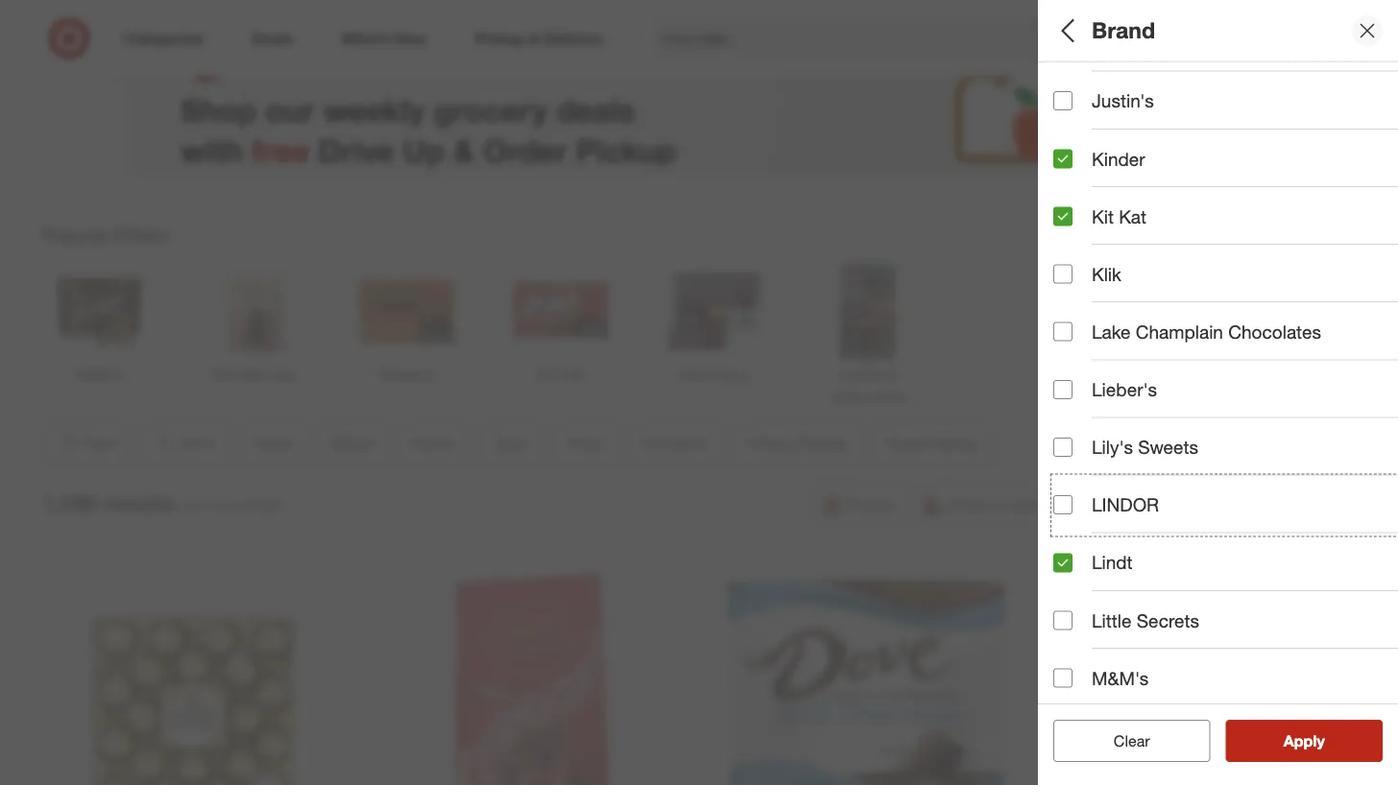Task type: vqa. For each thing, say whether or not it's contained in the screenshot.
Kinder checkbox
yes



Task type: locate. For each thing, give the bounding box(es) containing it.
dietary needs
[[1054, 486, 1177, 508]]

brand inside brand 3 musketeers; crunch; ghirardelli; kit kat; kinder; lindt
[[1054, 143, 1106, 165]]

kit
[[1262, 167, 1278, 184], [1092, 205, 1114, 228]]

kit inside brand dialog
[[1092, 205, 1114, 228]]

2 clear from the left
[[1114, 732, 1150, 751]]

brand inside dialog
[[1092, 17, 1155, 44]]

chocolates
[[1229, 321, 1321, 343]]

brand up musketeers;
[[1054, 143, 1106, 165]]

for
[[183, 496, 201, 515]]

0 vertical spatial kit
[[1262, 167, 1278, 184]]

kit left "kat"
[[1092, 205, 1114, 228]]

clear for clear
[[1114, 732, 1150, 751]]

clear inside 'button'
[[1114, 732, 1150, 751]]

1 vertical spatial results
[[1296, 732, 1345, 751]]

1 vertical spatial brand
[[1054, 143, 1106, 165]]

results for 1,090
[[104, 490, 175, 517]]

results
[[104, 490, 175, 517], [1296, 732, 1345, 751]]

clear all button
[[1054, 720, 1211, 763]]

guest rating button
[[1054, 533, 1398, 600]]

grocery
[[433, 91, 548, 128]]

results inside button
[[1296, 732, 1345, 751]]

weekly
[[323, 91, 425, 128]]

brand dialog
[[1038, 0, 1398, 786]]

clear left all
[[1104, 732, 1141, 751]]

brand
[[1092, 17, 1155, 44], [1054, 143, 1106, 165]]

1 horizontal spatial kit
[[1262, 167, 1278, 184]]

see results button
[[1226, 720, 1383, 763]]

Lake Champlain Chocolates checkbox
[[1054, 322, 1073, 342]]

"chocolate"
[[205, 496, 285, 515]]

◎deals shop our weekly grocery deals with free drive up & order pickup
[[181, 30, 676, 169]]

0 vertical spatial lindt
[[1357, 167, 1387, 184]]

filters
[[1086, 17, 1146, 44]]

clear for clear all
[[1104, 732, 1141, 751]]

clear
[[1104, 732, 1141, 751], [1114, 732, 1150, 751]]

1 horizontal spatial lindt
[[1357, 167, 1387, 184]]

1 horizontal spatial results
[[1296, 732, 1345, 751]]

filters
[[114, 224, 168, 246]]

lieber's
[[1092, 379, 1157, 401]]

0 vertical spatial results
[[104, 490, 175, 517]]

◎deals
[[181, 30, 342, 84]]

order
[[483, 131, 567, 169]]

lindt inside brand 3 musketeers; crunch; ghirardelli; kit kat; kinder; lindt
[[1357, 167, 1387, 184]]

brand for brand
[[1092, 17, 1155, 44]]

m&m's
[[1092, 667, 1149, 690]]

Lieber's checkbox
[[1054, 380, 1073, 399]]

lake
[[1092, 321, 1131, 343]]

all
[[1145, 732, 1160, 751]]

little
[[1092, 610, 1132, 632]]

lindt right kinder;
[[1357, 167, 1387, 184]]

sweets
[[1138, 436, 1199, 459]]

results left for in the left bottom of the page
[[104, 490, 175, 517]]

&
[[453, 131, 475, 169]]

kit kat
[[1092, 205, 1147, 228]]

guest
[[1054, 553, 1105, 575]]

0 vertical spatial brand
[[1092, 17, 1155, 44]]

pickup
[[576, 131, 676, 169]]

deals
[[1054, 82, 1103, 104]]

clear button
[[1054, 720, 1211, 763]]

featured
[[1054, 687, 1130, 709]]

lindt right lindt checkbox at the bottom right of the page
[[1092, 552, 1133, 574]]

brand 3 musketeers; crunch; ghirardelli; kit kat; kinder; lindt
[[1054, 143, 1387, 184]]

results right see
[[1296, 732, 1345, 751]]

lindt
[[1357, 167, 1387, 184], [1092, 552, 1133, 574]]

clear inside button
[[1104, 732, 1141, 751]]

1 clear from the left
[[1104, 732, 1141, 751]]

0 horizontal spatial lindt
[[1092, 552, 1133, 574]]

LINDOR checkbox
[[1054, 496, 1073, 515]]

kat
[[1119, 205, 1147, 228]]

rating
[[1110, 553, 1167, 575]]

ghirardelli;
[[1194, 167, 1258, 184]]

1 vertical spatial kit
[[1092, 205, 1114, 228]]

Kinder checkbox
[[1054, 149, 1073, 168]]

1 vertical spatial lindt
[[1092, 552, 1133, 574]]

kit left kat;
[[1262, 167, 1278, 184]]

clear down featured
[[1114, 732, 1150, 751]]

lindor
[[1092, 494, 1159, 516]]

type
[[1054, 284, 1094, 306]]

up
[[403, 131, 445, 169]]

needs
[[1122, 486, 1177, 508]]

1,090
[[42, 490, 98, 517]]

0 horizontal spatial kit
[[1092, 205, 1114, 228]]

Kit Kat checkbox
[[1054, 207, 1073, 226]]

lake champlain chocolates
[[1092, 321, 1321, 343]]

0 horizontal spatial results
[[104, 490, 175, 517]]

lindt inside brand dialog
[[1092, 552, 1133, 574]]

kinder;
[[1310, 167, 1353, 184]]

fpo/apo
[[1054, 620, 1136, 642]]

all filters dialog
[[1038, 0, 1398, 786]]

brand right all
[[1092, 17, 1155, 44]]

klik
[[1092, 263, 1122, 285]]

3
[[1054, 167, 1061, 184]]



Task type: describe. For each thing, give the bounding box(es) containing it.
kit inside brand 3 musketeers; crunch; ghirardelli; kit kat; kinder; lindt
[[1262, 167, 1278, 184]]

secrets
[[1137, 610, 1199, 632]]

free
[[252, 131, 309, 169]]

Lindt checkbox
[[1054, 553, 1073, 573]]

occasion
[[1054, 418, 1135, 440]]

Justin's checkbox
[[1054, 91, 1073, 111]]

popular filters
[[42, 224, 168, 246]]

price button
[[1054, 331, 1398, 399]]

brand for brand 3 musketeers; crunch; ghirardelli; kit kat; kinder; lindt
[[1054, 143, 1106, 165]]

flavor button
[[1054, 197, 1398, 264]]

Lily's Sweets checkbox
[[1054, 438, 1073, 457]]

deals button
[[1054, 62, 1398, 130]]

featured button
[[1054, 667, 1398, 735]]

search button
[[1115, 17, 1161, 63]]

dietary
[[1054, 486, 1117, 508]]

dietary needs button
[[1054, 466, 1398, 533]]

apply button
[[1226, 720, 1383, 763]]

see
[[1264, 732, 1291, 751]]

all filters
[[1054, 17, 1146, 44]]

flavor
[[1054, 217, 1107, 239]]

1,090 results for "chocolate"
[[42, 490, 285, 517]]

results for see
[[1296, 732, 1345, 751]]

deals
[[556, 91, 635, 128]]

little secrets
[[1092, 610, 1199, 632]]

kinder
[[1092, 148, 1145, 170]]

occasion button
[[1054, 399, 1398, 466]]

see results
[[1264, 732, 1345, 751]]

lily's sweets
[[1092, 436, 1199, 459]]

our
[[265, 91, 315, 128]]

Klik checkbox
[[1054, 265, 1073, 284]]

guest rating
[[1054, 553, 1167, 575]]

What can we help you find? suggestions appear below search field
[[650, 17, 1128, 60]]

justin's
[[1092, 90, 1154, 112]]

kat;
[[1282, 167, 1306, 184]]

type button
[[1054, 264, 1398, 331]]

apply
[[1284, 732, 1325, 751]]

all
[[1054, 17, 1080, 44]]

drive
[[318, 131, 394, 169]]

clear all
[[1104, 732, 1160, 751]]

lily's
[[1092, 436, 1133, 459]]

search
[[1115, 31, 1161, 50]]

champlain
[[1136, 321, 1223, 343]]

popular
[[42, 224, 109, 246]]

price
[[1054, 351, 1099, 373]]

Little Secrets checkbox
[[1054, 611, 1073, 630]]

M&M's checkbox
[[1054, 669, 1073, 688]]

musketeers;
[[1065, 167, 1138, 184]]

with
[[181, 131, 243, 169]]

crunch;
[[1142, 167, 1190, 184]]

shop
[[181, 91, 257, 128]]

fpo/apo button
[[1054, 600, 1398, 667]]



